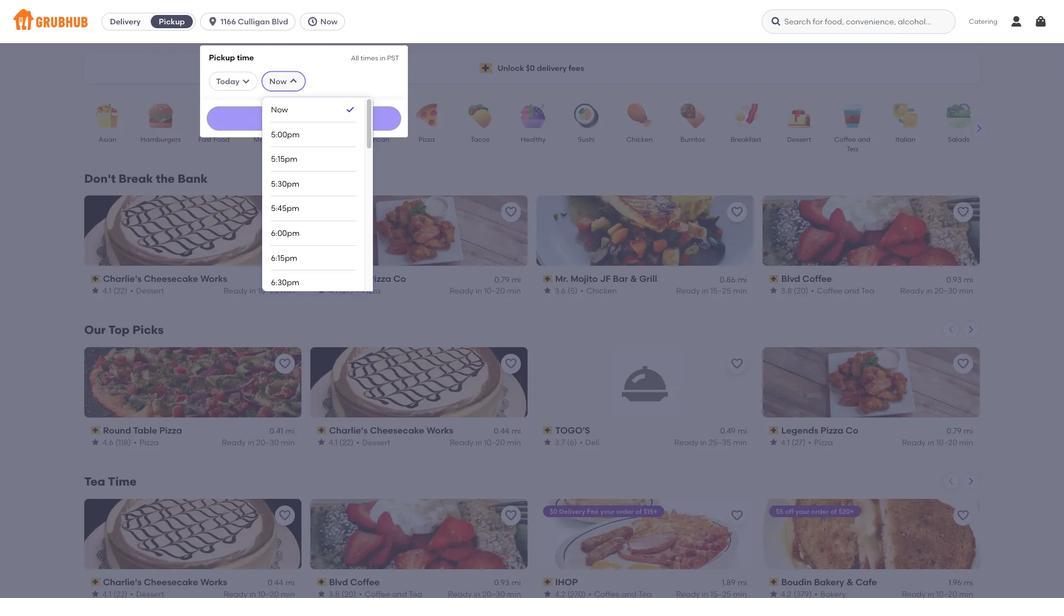 Task type: vqa. For each thing, say whether or not it's contained in the screenshot.
0.44 mi to the bottom
yes



Task type: locate. For each thing, give the bounding box(es) containing it.
0 vertical spatial co
[[394, 274, 406, 284]]

0 horizontal spatial tea
[[84, 475, 105, 489]]

pizza
[[419, 135, 435, 143], [369, 274, 391, 284], [362, 286, 381, 296], [159, 426, 182, 436], [821, 426, 844, 436], [140, 438, 159, 447], [815, 438, 833, 447]]

caret right icon image for our top picks
[[967, 325, 976, 334]]

deli
[[586, 438, 600, 447]]

tea
[[847, 145, 859, 153], [861, 286, 875, 296], [84, 475, 105, 489]]

3.6
[[555, 286, 566, 296]]

0 vertical spatial (22)
[[113, 286, 128, 296]]

in
[[380, 54, 386, 62], [250, 286, 256, 296], [476, 286, 482, 296], [702, 286, 709, 296], [927, 286, 933, 296], [248, 438, 254, 447], [476, 438, 482, 447], [701, 438, 707, 447], [928, 438, 935, 447]]

save this restaurant image for mr. mojito jf bar & grill
[[731, 206, 744, 219]]

now inside now option
[[271, 105, 288, 114]]

$20+
[[839, 508, 855, 516]]

2 vertical spatial charlie's cheesecake works
[[103, 577, 227, 588]]

0 horizontal spatial $0
[[526, 63, 535, 73]]

and down coffee and tea image
[[858, 135, 871, 143]]

our
[[84, 323, 106, 337]]

0 horizontal spatial (27)
[[340, 286, 353, 296]]

0 vertical spatial chicken
[[627, 135, 653, 143]]

2 horizontal spatial dessert
[[788, 135, 812, 143]]

10–20
[[258, 286, 279, 296], [484, 286, 505, 296], [484, 438, 505, 447], [937, 438, 958, 447]]

20–30
[[935, 286, 958, 296], [256, 438, 279, 447]]

star icon image
[[91, 287, 100, 295], [317, 287, 326, 295], [543, 287, 552, 295], [770, 287, 779, 295], [91, 438, 100, 447], [317, 438, 326, 447], [543, 438, 552, 447], [770, 438, 779, 447], [91, 590, 100, 599], [317, 590, 326, 599], [543, 590, 552, 599], [770, 590, 779, 599]]

1 vertical spatial legends pizza co
[[782, 426, 859, 436]]

1 horizontal spatial 0.93 mi
[[947, 275, 974, 284]]

$0
[[526, 63, 535, 73], [550, 508, 558, 516]]

4.1 (22)
[[103, 286, 128, 296], [329, 438, 354, 447]]

0 vertical spatial legends pizza co
[[329, 274, 406, 284]]

1 horizontal spatial order
[[812, 508, 829, 516]]

0 vertical spatial and
[[858, 135, 871, 143]]

$0 right unlock
[[526, 63, 535, 73]]

1 of from the left
[[636, 508, 642, 516]]

0 horizontal spatial co
[[394, 274, 406, 284]]

delivery left "pickup" button
[[110, 17, 141, 26]]

chicken
[[627, 135, 653, 143], [587, 286, 617, 296]]

cheesecake for ihop
[[144, 577, 198, 588]]

delivery button
[[102, 13, 149, 30]]

4.6
[[103, 438, 114, 447]]

1 vertical spatial caret left icon image
[[947, 477, 956, 486]]

1 horizontal spatial (27)
[[792, 438, 806, 447]]

0.44 mi
[[268, 275, 295, 284], [494, 427, 521, 436], [268, 579, 295, 588]]

1 vertical spatial 0.93 mi
[[494, 579, 521, 588]]

subscription pass image
[[91, 275, 101, 283], [543, 275, 553, 283], [317, 427, 327, 435], [543, 427, 553, 435], [770, 427, 779, 435], [91, 579, 101, 587], [543, 579, 553, 587]]

1 vertical spatial pickup
[[209, 53, 235, 62]]

cafe
[[856, 577, 877, 588]]

coffee
[[835, 135, 857, 143], [803, 274, 832, 284], [817, 286, 843, 296], [350, 577, 380, 588]]

1 horizontal spatial svg image
[[307, 16, 318, 27]]

1 horizontal spatial co
[[846, 426, 859, 436]]

svg image
[[207, 16, 219, 27], [307, 16, 318, 27]]

0 vertical spatial 0.93 mi
[[947, 275, 974, 284]]

0 horizontal spatial of
[[636, 508, 642, 516]]

&
[[631, 274, 637, 284], [847, 577, 854, 588]]

0 vertical spatial blvd coffee
[[782, 274, 832, 284]]

20–30 for round table pizza
[[256, 438, 279, 447]]

• coffee and tea
[[812, 286, 875, 296]]

5:15pm
[[271, 154, 298, 164]]

2 horizontal spatial blvd
[[782, 274, 801, 284]]

of left $20+
[[831, 508, 837, 516]]

pickup left time
[[209, 53, 235, 62]]

0.41
[[270, 427, 283, 436]]

1 vertical spatial • dessert
[[357, 438, 391, 447]]

0 horizontal spatial pickup
[[159, 17, 185, 26]]

don't
[[84, 172, 116, 186]]

pickup right delivery button
[[159, 17, 185, 26]]

mi
[[286, 275, 295, 284], [512, 275, 521, 284], [738, 275, 747, 284], [964, 275, 974, 284], [286, 427, 295, 436], [512, 427, 521, 436], [738, 427, 747, 436], [964, 427, 974, 436], [286, 579, 295, 588], [512, 579, 521, 588], [738, 579, 747, 588], [964, 579, 974, 588]]

25–35
[[709, 438, 732, 447]]

0 vertical spatial cheesecake
[[144, 274, 198, 284]]

today
[[216, 77, 240, 86]]

0.41 mi
[[270, 427, 295, 436]]

3.8
[[781, 286, 792, 296]]

0 vertical spatial &
[[631, 274, 637, 284]]

0 horizontal spatial 0.93
[[494, 579, 510, 588]]

fast food image
[[195, 104, 233, 128]]

cheesecake
[[144, 274, 198, 284], [370, 426, 424, 436], [144, 577, 198, 588]]

1 horizontal spatial tea
[[847, 145, 859, 153]]

1 horizontal spatial your
[[796, 508, 810, 516]]

order
[[616, 508, 634, 516], [812, 508, 829, 516]]

your
[[601, 508, 615, 516], [796, 508, 810, 516]]

0.44 for mr. mojito jf bar & grill
[[268, 275, 283, 284]]

and right (20)
[[845, 286, 860, 296]]

6:15pm
[[271, 253, 298, 263]]

svg image inside now button
[[307, 16, 318, 27]]

1 vertical spatial 20–30
[[256, 438, 279, 447]]

charlie's cheesecake works
[[103, 274, 227, 284], [329, 426, 454, 436], [103, 577, 227, 588]]

1 vertical spatial co
[[846, 426, 859, 436]]

3.8 (20)
[[781, 286, 809, 296]]

1 horizontal spatial 4.1 (22)
[[329, 438, 354, 447]]

all
[[351, 54, 359, 62]]

1 your from the left
[[601, 508, 615, 516]]

1 horizontal spatial (22)
[[340, 438, 354, 447]]

0 horizontal spatial your
[[601, 508, 615, 516]]

pickup inside button
[[159, 17, 185, 26]]

0.93
[[947, 275, 962, 284], [494, 579, 510, 588]]

4.1
[[103, 286, 112, 296], [329, 286, 338, 296], [329, 438, 338, 447], [781, 438, 790, 447]]

togo's
[[555, 426, 590, 436]]

1 vertical spatial ready in 20–30 min
[[222, 438, 295, 447]]

1 horizontal spatial • pizza
[[356, 286, 381, 296]]

burritos image
[[674, 104, 713, 128]]

0 horizontal spatial 0.79 mi
[[495, 275, 521, 284]]

0 horizontal spatial svg image
[[207, 16, 219, 27]]

hamburgers image
[[141, 104, 180, 128]]

0 vertical spatial 0.44 mi
[[268, 275, 295, 284]]

works for ihop
[[200, 577, 227, 588]]

1.89
[[722, 579, 736, 588]]

1 svg image from the left
[[207, 16, 219, 27]]

2 vertical spatial caret right icon image
[[967, 477, 976, 486]]

subscription pass image
[[770, 275, 779, 283], [91, 427, 101, 435], [317, 579, 327, 587], [770, 579, 779, 587]]

$0 left fee
[[550, 508, 558, 516]]

main navigation navigation
[[0, 0, 1065, 599]]

0 horizontal spatial &
[[631, 274, 637, 284]]

0 vertical spatial charlie's
[[103, 274, 142, 284]]

0 vertical spatial 0.93
[[947, 275, 962, 284]]

0 horizontal spatial legends pizza co
[[329, 274, 406, 284]]

0 vertical spatial (27)
[[340, 286, 353, 296]]

1 horizontal spatial blvd
[[329, 577, 348, 588]]

1 horizontal spatial of
[[831, 508, 837, 516]]

round
[[103, 426, 131, 436]]

0 horizontal spatial ready in 20–30 min
[[222, 438, 295, 447]]

works
[[200, 274, 227, 284], [427, 426, 454, 436], [200, 577, 227, 588]]

chinese image
[[301, 104, 340, 128]]

& right bar
[[631, 274, 637, 284]]

chicken down jf
[[587, 286, 617, 296]]

20–30 for blvd coffee
[[935, 286, 958, 296]]

svg image
[[1035, 15, 1048, 28], [771, 16, 782, 27], [242, 77, 251, 86], [289, 77, 298, 86]]

healthy
[[521, 135, 546, 143]]

dessert image
[[780, 104, 819, 128]]

& left cafe
[[847, 577, 854, 588]]

4.6 (118)
[[103, 438, 131, 447]]

order left $20+
[[812, 508, 829, 516]]

0 horizontal spatial • pizza
[[134, 438, 159, 447]]

• pizza for legends pizza co
[[809, 438, 833, 447]]

grubhub plus flag logo image
[[480, 63, 493, 73]]

save this restaurant image
[[278, 358, 292, 371], [505, 358, 518, 371], [731, 358, 744, 371], [278, 509, 292, 523], [505, 509, 518, 523], [957, 509, 970, 523]]

2 caret left icon image from the top
[[947, 477, 956, 486]]

0 vertical spatial 0.44
[[268, 275, 283, 284]]

blvd inside 1166 culligan blvd button
[[272, 17, 288, 26]]

1 vertical spatial blvd coffee
[[329, 577, 380, 588]]

ready
[[224, 286, 248, 296], [450, 286, 474, 296], [676, 286, 700, 296], [901, 286, 925, 296], [222, 438, 246, 447], [450, 438, 474, 447], [675, 438, 699, 447], [902, 438, 926, 447]]

1 order from the left
[[616, 508, 634, 516]]

1.96 mi
[[949, 579, 974, 588]]

pizza image
[[408, 104, 446, 128]]

fee
[[587, 508, 599, 516]]

0 horizontal spatial 4.1 (22)
[[103, 286, 128, 296]]

now
[[321, 17, 338, 26], [270, 77, 287, 86], [271, 105, 288, 114]]

pickup
[[159, 17, 185, 26], [209, 53, 235, 62]]

save this restaurant image
[[278, 206, 292, 219], [505, 206, 518, 219], [731, 206, 744, 219], [957, 206, 970, 219], [957, 358, 970, 371], [731, 509, 744, 523]]

0 horizontal spatial blvd
[[272, 17, 288, 26]]

list box containing now
[[271, 98, 356, 599]]

0 horizontal spatial delivery
[[110, 17, 141, 26]]

2 order from the left
[[812, 508, 829, 516]]

0 vertical spatial legends
[[329, 274, 366, 284]]

1 vertical spatial (27)
[[792, 438, 806, 447]]

2 vertical spatial cheesecake
[[144, 577, 198, 588]]

2 vertical spatial blvd
[[329, 577, 348, 588]]

legends pizza co
[[329, 274, 406, 284], [782, 426, 859, 436]]

delivery
[[110, 17, 141, 26], [559, 508, 586, 516]]

0 vertical spatial charlie's cheesecake works
[[103, 274, 227, 284]]

times
[[361, 54, 378, 62]]

1 vertical spatial 4.1 (22)
[[329, 438, 354, 447]]

blvd
[[272, 17, 288, 26], [782, 274, 801, 284], [329, 577, 348, 588]]

order left $15+ on the right of the page
[[616, 508, 634, 516]]

1 horizontal spatial blvd coffee
[[782, 274, 832, 284]]

unlock $0 delivery fees
[[498, 63, 585, 73]]

0 vertical spatial 20–30
[[935, 286, 958, 296]]

svg image inside 1166 culligan blvd button
[[207, 16, 219, 27]]

• pizza for round table pizza
[[134, 438, 159, 447]]

save this restaurant button
[[275, 202, 295, 222], [501, 202, 521, 222], [728, 202, 747, 222], [954, 202, 974, 222], [275, 354, 295, 374], [501, 354, 521, 374], [728, 354, 747, 374], [954, 354, 974, 374], [275, 506, 295, 526], [501, 506, 521, 526], [728, 506, 747, 526], [954, 506, 974, 526]]

0 horizontal spatial order
[[616, 508, 634, 516]]

your right off
[[796, 508, 810, 516]]

fast food
[[198, 135, 230, 143]]

table
[[133, 426, 157, 436]]

1 caret left icon image from the top
[[947, 325, 956, 334]]

0.93 mi
[[947, 275, 974, 284], [494, 579, 521, 588]]

ready in 20–30 min for round table pizza
[[222, 438, 295, 447]]

0 horizontal spatial dessert
[[136, 286, 164, 296]]

2 vertical spatial works
[[200, 577, 227, 588]]

0 horizontal spatial 4.1 (27)
[[329, 286, 353, 296]]

• chicken
[[581, 286, 617, 296]]

0 vertical spatial ready in 20–30 min
[[901, 286, 974, 296]]

1 vertical spatial chicken
[[587, 286, 617, 296]]

top
[[108, 323, 130, 337]]

0 vertical spatial delivery
[[110, 17, 141, 26]]

mr. mojito jf bar & grill
[[555, 274, 657, 284]]

chicken down 'chicken' image
[[627, 135, 653, 143]]

0 horizontal spatial 20–30
[[256, 438, 279, 447]]

in inside main navigation "navigation"
[[380, 54, 386, 62]]

breakfast image
[[727, 104, 766, 128]]

blvd coffee
[[782, 274, 832, 284], [329, 577, 380, 588]]

2 svg image from the left
[[307, 16, 318, 27]]

0 vertical spatial now
[[321, 17, 338, 26]]

3.6 (5)
[[555, 286, 578, 296]]

caret left icon image for tea time
[[947, 477, 956, 486]]

list box
[[271, 98, 356, 599]]

save this restaurant image for blvd coffee
[[957, 206, 970, 219]]

ready in 20–30 min
[[901, 286, 974, 296], [222, 438, 295, 447]]

your right fee
[[601, 508, 615, 516]]

$0 delivery fee your order of $15+
[[550, 508, 658, 516]]

0 vertical spatial $0
[[526, 63, 535, 73]]

1 vertical spatial 0.79 mi
[[947, 427, 974, 436]]

0.49 mi
[[721, 427, 747, 436]]

1 horizontal spatial • dessert
[[357, 438, 391, 447]]

caret right icon image
[[975, 124, 984, 133], [967, 325, 976, 334], [967, 477, 976, 486]]

2 horizontal spatial tea
[[861, 286, 875, 296]]

our top picks
[[84, 323, 164, 337]]

of left $15+ on the right of the page
[[636, 508, 642, 516]]

delivery left fee
[[559, 508, 586, 516]]

hamburgers
[[141, 135, 181, 143]]

caret left icon image
[[947, 325, 956, 334], [947, 477, 956, 486]]

american image
[[354, 104, 393, 128]]

0 horizontal spatial 0.79
[[495, 275, 510, 284]]

1 horizontal spatial 4.1 (27)
[[781, 438, 806, 447]]

1 horizontal spatial legends pizza co
[[782, 426, 859, 436]]

1 horizontal spatial dessert
[[362, 438, 391, 447]]

2 vertical spatial now
[[271, 105, 288, 114]]

save this restaurant image for charlie's cheesecake works
[[278, 206, 292, 219]]

round table pizza
[[103, 426, 182, 436]]

(5)
[[568, 286, 578, 296]]



Task type: describe. For each thing, give the bounding box(es) containing it.
salads image
[[940, 104, 979, 128]]

0 horizontal spatial 0.93 mi
[[494, 579, 521, 588]]

6:30pm
[[271, 278, 299, 287]]

food
[[213, 135, 230, 143]]

save this restaurant image for legends pizza co
[[957, 358, 970, 371]]

pickup time
[[209, 53, 254, 62]]

6:00pm
[[271, 229, 300, 238]]

italian image
[[887, 104, 925, 128]]

1 vertical spatial blvd
[[782, 274, 801, 284]]

bank
[[178, 172, 208, 186]]

15–25
[[711, 286, 732, 296]]

1 horizontal spatial delivery
[[559, 508, 586, 516]]

mexican image
[[248, 104, 287, 128]]

delivery
[[537, 63, 567, 73]]

catering
[[969, 17, 998, 25]]

tea time
[[84, 475, 137, 489]]

fees
[[569, 63, 585, 73]]

ready in 15–25 min
[[676, 286, 747, 296]]

$5 off your order of $20+
[[776, 508, 855, 516]]

fast
[[198, 135, 212, 143]]

5:45pm
[[271, 204, 299, 213]]

caret left icon image for our top picks
[[947, 325, 956, 334]]

2 your from the left
[[796, 508, 810, 516]]

5:00pm
[[271, 130, 300, 139]]

and inside coffee and tea
[[858, 135, 871, 143]]

1166
[[221, 17, 236, 26]]

pst
[[387, 54, 399, 62]]

1 vertical spatial charlie's cheesecake works
[[329, 426, 454, 436]]

charlie's for ihop
[[103, 577, 142, 588]]

burritos
[[681, 135, 705, 143]]

1 vertical spatial 0.44 mi
[[494, 427, 521, 436]]

0.86 mi
[[720, 275, 747, 284]]

picks
[[133, 323, 164, 337]]

works for mr. mojito jf bar & grill
[[200, 274, 227, 284]]

all times in pst
[[351, 54, 399, 62]]

svg image for 1166 culligan blvd
[[207, 16, 219, 27]]

off
[[785, 508, 794, 516]]

2 vertical spatial dessert
[[362, 438, 391, 447]]

1 horizontal spatial 0.79 mi
[[947, 427, 974, 436]]

svg image for now
[[307, 16, 318, 27]]

$5
[[776, 508, 784, 516]]

1 vertical spatial cheesecake
[[370, 426, 424, 436]]

mexican
[[254, 135, 281, 143]]

1.89 mi
[[722, 579, 747, 588]]

sushi
[[578, 135, 595, 143]]

1 vertical spatial and
[[845, 286, 860, 296]]

bakery
[[814, 577, 845, 588]]

asian image
[[88, 104, 127, 128]]

italian
[[896, 135, 916, 143]]

don't break the bank
[[84, 172, 208, 186]]

(20)
[[794, 286, 809, 296]]

1.96
[[949, 579, 962, 588]]

boudin bakery & cafe
[[782, 577, 877, 588]]

sushi image
[[567, 104, 606, 128]]

tacos
[[471, 135, 490, 143]]

charlie's for mr. mojito jf bar & grill
[[103, 274, 142, 284]]

check icon image
[[345, 104, 356, 115]]

delivery inside button
[[110, 17, 141, 26]]

list box inside main navigation "navigation"
[[271, 98, 356, 599]]

asian
[[99, 135, 117, 143]]

chicken image
[[620, 104, 659, 128]]

0 horizontal spatial (22)
[[113, 286, 128, 296]]

boudin
[[782, 577, 812, 588]]

pickup for pickup time
[[209, 53, 235, 62]]

coffee and tea image
[[833, 104, 872, 128]]

mr.
[[555, 274, 569, 284]]

0 horizontal spatial chicken
[[587, 286, 617, 296]]

• deli
[[580, 438, 600, 447]]

tacos image
[[461, 104, 500, 128]]

0 vertical spatial • dessert
[[130, 286, 164, 296]]

0 vertical spatial 4.1 (27)
[[329, 286, 353, 296]]

time
[[237, 53, 254, 62]]

culligan
[[238, 17, 270, 26]]

1166 culligan blvd button
[[200, 13, 300, 30]]

0.44 for ihop
[[268, 579, 283, 588]]

0.44 mi for ihop
[[268, 579, 295, 588]]

update
[[292, 114, 317, 122]]

jf
[[600, 274, 611, 284]]

pickup button
[[149, 13, 195, 30]]

1 vertical spatial &
[[847, 577, 854, 588]]

0.49
[[721, 427, 736, 436]]

1 horizontal spatial 0.79
[[947, 427, 962, 436]]

0 vertical spatial 0.79 mi
[[495, 275, 521, 284]]

1 horizontal spatial 0.93
[[947, 275, 962, 284]]

mojito
[[571, 274, 598, 284]]

time
[[108, 475, 137, 489]]

(118)
[[115, 438, 131, 447]]

break
[[119, 172, 153, 186]]

1 horizontal spatial chicken
[[627, 135, 653, 143]]

ihop
[[555, 577, 578, 588]]

ready in 25–35 min
[[675, 438, 747, 447]]

tea inside coffee and tea
[[847, 145, 859, 153]]

charlie's cheesecake works for ihop
[[103, 577, 227, 588]]

1 vertical spatial tea
[[861, 286, 875, 296]]

update button
[[207, 106, 402, 131]]

pickup for pickup
[[159, 17, 185, 26]]

unlock
[[498, 63, 524, 73]]

1 vertical spatial legends
[[782, 426, 819, 436]]

now option
[[271, 98, 356, 122]]

charlie's cheesecake works for mr. mojito jf bar & grill
[[103, 274, 227, 284]]

3.7
[[555, 438, 565, 447]]

0.86
[[720, 275, 736, 284]]

1166 culligan blvd
[[221, 17, 288, 26]]

1 vertical spatial charlie's
[[329, 426, 368, 436]]

coffee inside coffee and tea
[[835, 135, 857, 143]]

$15+
[[644, 508, 658, 516]]

5:30pm
[[271, 179, 300, 189]]

0 vertical spatial 4.1 (22)
[[103, 286, 128, 296]]

now inside now button
[[321, 17, 338, 26]]

1 vertical spatial (22)
[[340, 438, 354, 447]]

2 of from the left
[[831, 508, 837, 516]]

healthy image
[[514, 104, 553, 128]]

the
[[156, 172, 175, 186]]

1 vertical spatial works
[[427, 426, 454, 436]]

breakfast
[[731, 135, 762, 143]]

caret right icon image for tea time
[[967, 477, 976, 486]]

0.44 mi for mr. mojito jf bar & grill
[[268, 275, 295, 284]]

ready in 20–30 min for blvd coffee
[[901, 286, 974, 296]]

bar
[[613, 274, 628, 284]]

1 vertical spatial $0
[[550, 508, 558, 516]]

(6)
[[567, 438, 577, 447]]

0 vertical spatial 0.79
[[495, 275, 510, 284]]

2 vertical spatial tea
[[84, 475, 105, 489]]

0 vertical spatial dessert
[[788, 135, 812, 143]]

0 vertical spatial caret right icon image
[[975, 124, 984, 133]]

cheesecake for mr. mojito jf bar & grill
[[144, 274, 198, 284]]

1 vertical spatial 0.44
[[494, 427, 510, 436]]

american
[[358, 135, 390, 143]]

1 vertical spatial dessert
[[136, 286, 164, 296]]

coffee and tea
[[835, 135, 871, 153]]

1 vertical spatial now
[[270, 77, 287, 86]]

0 horizontal spatial legends
[[329, 274, 366, 284]]

now button
[[300, 13, 350, 30]]

togo's logo image
[[610, 348, 681, 418]]

catering button
[[962, 9, 1006, 34]]



